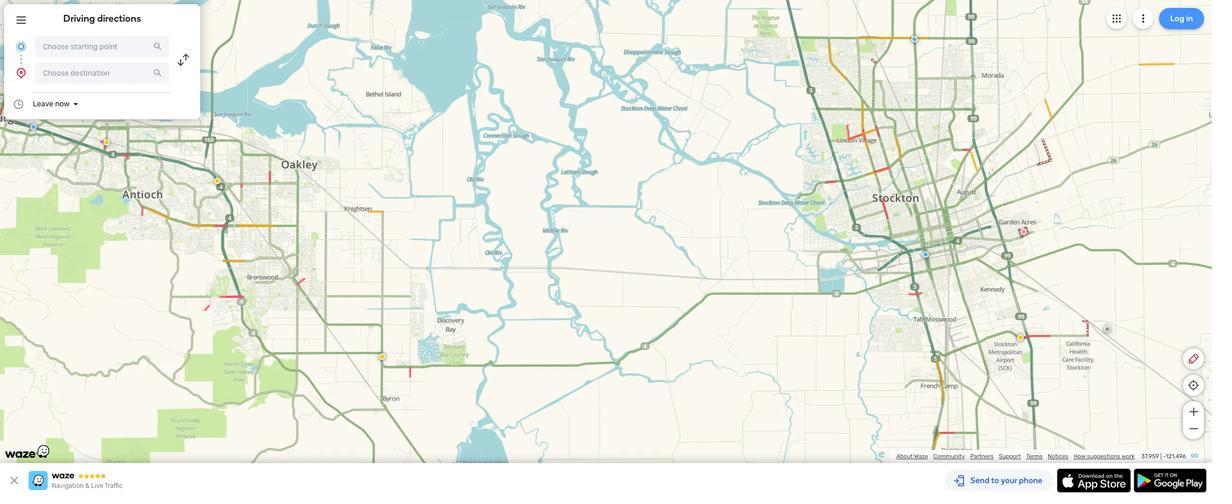 Task type: locate. For each thing, give the bounding box(es) containing it.
pencil image
[[1188, 353, 1201, 366]]

live
[[91, 483, 103, 490]]

police image
[[912, 36, 918, 42]]

hazard image
[[214, 178, 221, 184], [1018, 335, 1024, 341], [379, 354, 386, 360]]

police image
[[30, 124, 37, 130], [923, 252, 929, 258]]

0 vertical spatial hazard image
[[214, 178, 221, 184]]

zoom out image
[[1188, 423, 1201, 436]]

2 vertical spatial hazard image
[[379, 354, 386, 360]]

traffic
[[105, 483, 123, 490]]

0 horizontal spatial hazard image
[[214, 178, 221, 184]]

navigation
[[52, 483, 84, 490]]

driving directions
[[63, 13, 141, 24]]

suggestions
[[1088, 454, 1121, 461]]

accident image
[[1105, 326, 1111, 333]]

0 vertical spatial police image
[[30, 124, 37, 130]]

1 horizontal spatial hazard image
[[379, 354, 386, 360]]

about
[[897, 454, 913, 461]]

directions
[[97, 13, 141, 24]]

zoom in image
[[1188, 406, 1201, 419]]

37.959
[[1142, 454, 1160, 461]]

&
[[85, 483, 90, 490]]

notices link
[[1048, 454, 1069, 461]]

Choose starting point text field
[[35, 36, 170, 57]]

2 horizontal spatial hazard image
[[1018, 335, 1024, 341]]

support link
[[999, 454, 1021, 461]]

1 vertical spatial hazard image
[[1018, 335, 1024, 341]]

terms
[[1027, 454, 1043, 461]]

|
[[1161, 454, 1162, 461]]

0 horizontal spatial police image
[[30, 124, 37, 130]]

1 horizontal spatial police image
[[923, 252, 929, 258]]

1 vertical spatial police image
[[923, 252, 929, 258]]

Choose destination text field
[[35, 63, 170, 84]]

waze
[[915, 454, 929, 461]]



Task type: describe. For each thing, give the bounding box(es) containing it.
leave now
[[33, 100, 70, 109]]

notices
[[1048, 454, 1069, 461]]

community link
[[934, 454, 965, 461]]

navigation & live traffic
[[52, 483, 123, 490]]

terms link
[[1027, 454, 1043, 461]]

driving
[[63, 13, 95, 24]]

road closed image
[[1021, 229, 1027, 235]]

support
[[999, 454, 1021, 461]]

clock image
[[12, 98, 25, 111]]

how
[[1074, 454, 1086, 461]]

about waze link
[[897, 454, 929, 461]]

about waze community partners support terms notices how suggestions work
[[897, 454, 1135, 461]]

hazard image
[[104, 139, 110, 146]]

partners
[[971, 454, 994, 461]]

location image
[[15, 67, 28, 80]]

leave
[[33, 100, 53, 109]]

now
[[55, 100, 70, 109]]

work
[[1122, 454, 1135, 461]]

partners link
[[971, 454, 994, 461]]

how suggestions work link
[[1074, 454, 1135, 461]]

121.496
[[1166, 454, 1187, 461]]

current location image
[[15, 40, 28, 53]]

-
[[1164, 454, 1166, 461]]

x image
[[8, 475, 21, 488]]

link image
[[1191, 452, 1199, 461]]

community
[[934, 454, 965, 461]]

37.959 | -121.496
[[1142, 454, 1187, 461]]



Task type: vqa. For each thing, say whether or not it's contained in the screenshot.
work
yes



